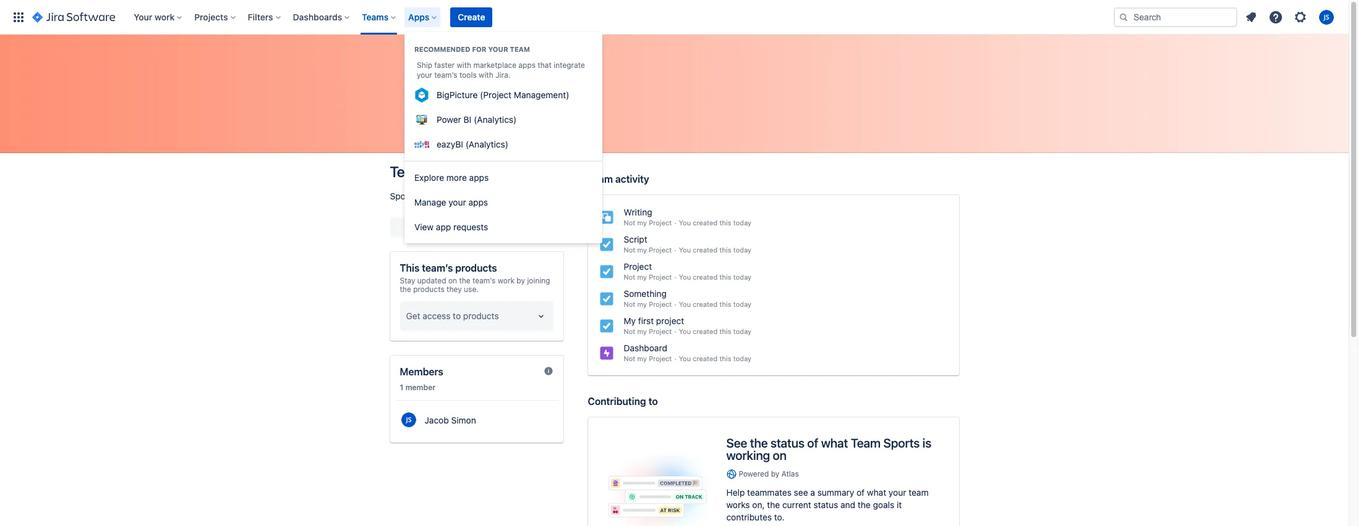 Task type: vqa. For each thing, say whether or not it's contained in the screenshot.
second See details from the bottom
no



Task type: describe. For each thing, give the bounding box(es) containing it.
first
[[638, 316, 654, 327]]

dashboard
[[624, 343, 667, 354]]

2 vertical spatial products
[[463, 311, 499, 322]]

Search field
[[1114, 7, 1238, 27]]

not for dashboard
[[624, 355, 635, 363]]

you created this today for writing
[[679, 219, 752, 227]]

status inside help teammates see a summary of what your team works on, the current status and the goals it contributes to.
[[814, 500, 838, 511]]

this for something
[[720, 301, 731, 309]]

atlas
[[782, 470, 799, 479]]

on inside this team's products stay updated on the team's work by joining the products they use.
[[448, 276, 457, 286]]

you for something
[[679, 301, 691, 309]]

access
[[423, 311, 451, 322]]

summary
[[818, 488, 854, 499]]

team for team sports
[[390, 163, 425, 181]]

project for dashboard
[[649, 355, 672, 363]]

project for my first project
[[649, 328, 672, 336]]

primary element
[[7, 0, 1114, 34]]

more
[[447, 173, 467, 183]]

work inside this team's products stay updated on the team's work by joining the products they use.
[[498, 276, 515, 286]]

updated
[[417, 276, 446, 286]]

my for my first project
[[637, 328, 647, 336]]

works
[[726, 500, 750, 511]]

team inside see the status of what team sports is working on
[[851, 437, 881, 451]]

power bi (analytics)
[[437, 114, 517, 125]]

of inside see the status of what team sports is working on
[[807, 437, 818, 451]]

for
[[472, 45, 486, 53]]

help image
[[1269, 10, 1283, 24]]

your work
[[134, 11, 175, 22]]

not my project for writing
[[624, 219, 672, 227]]

atlas image
[[726, 470, 736, 480]]

this for writing
[[720, 219, 731, 227]]

requests
[[453, 222, 488, 233]]

script
[[624, 234, 647, 245]]

you created this today for my first project
[[679, 328, 752, 336]]

search image
[[1119, 12, 1129, 22]]

0 vertical spatial products
[[455, 263, 497, 274]]

see
[[794, 488, 808, 499]]

0 vertical spatial with
[[457, 61, 471, 70]]

my for writing
[[637, 219, 647, 227]]

my for project
[[637, 273, 647, 281]]

explore more apps
[[414, 173, 489, 183]]

team inside 'group'
[[510, 45, 530, 53]]

this for dashboard
[[720, 355, 731, 363]]

bigpicture
[[437, 90, 478, 100]]

jacob
[[425, 416, 449, 426]]

create
[[458, 11, 485, 22]]

created for my first project
[[693, 328, 718, 336]]

team sports
[[390, 163, 471, 181]]

1 vertical spatial team's
[[422, 263, 453, 274]]

my for script
[[637, 246, 647, 254]]

your inside help teammates see a summary of what your team works on, the current status and the goals it contributes to.
[[889, 488, 906, 499]]

status inside see the status of what team sports is working on
[[771, 437, 805, 451]]

power
[[437, 114, 461, 125]]

jira.
[[496, 71, 511, 80]]

you created this today for project
[[679, 273, 752, 281]]

you created this today for something
[[679, 301, 752, 309]]

not my project for my first project
[[624, 328, 672, 336]]

the right and
[[858, 500, 871, 511]]

you for dashboard
[[679, 355, 691, 363]]

this for project
[[720, 273, 731, 281]]

they
[[447, 285, 462, 294]]

members
[[400, 367, 443, 378]]

it
[[897, 500, 902, 511]]

powerbi logo image
[[414, 113, 429, 127]]

eazybi (analytics) link
[[405, 132, 602, 157]]

1 vertical spatial products
[[413, 285, 445, 294]]

team activity
[[588, 174, 649, 185]]

division
[[472, 191, 502, 202]]

simon
[[451, 416, 476, 426]]

of inside help teammates see a summary of what your team works on, the current status and the goals it contributes to.
[[857, 488, 865, 499]]

you created this today for script
[[679, 246, 752, 254]]

1 vertical spatial (analytics)
[[466, 139, 508, 150]]

1 horizontal spatial with
[[479, 71, 493, 80]]

people
[[461, 222, 489, 233]]

today for my first project
[[733, 328, 752, 336]]

apps for explore more apps
[[469, 173, 489, 183]]

on,
[[752, 500, 765, 511]]

tools
[[460, 71, 477, 80]]

bigpicture logo image
[[414, 88, 429, 103]]

team for team activity
[[588, 174, 613, 185]]

get access to products
[[406, 311, 499, 322]]

jacob simon link
[[395, 409, 558, 434]]

1
[[400, 383, 404, 393]]

not for writing
[[624, 219, 635, 227]]

1 member
[[400, 383, 436, 393]]

you for project
[[679, 273, 691, 281]]

get
[[406, 311, 420, 322]]

ship faster with marketplace apps that integrate your team's tools with jira.
[[417, 61, 585, 80]]

open image
[[533, 309, 548, 324]]

the down teammates
[[767, 500, 780, 511]]

current
[[782, 500, 811, 511]]

your
[[134, 11, 152, 22]]

apps
[[408, 11, 429, 22]]

created for script
[[693, 246, 718, 254]]

you for script
[[679, 246, 691, 254]]

stay
[[400, 276, 415, 286]]

a
[[810, 488, 815, 499]]

dashboards
[[293, 11, 342, 22]]

your up marketplace on the left top of page
[[488, 45, 508, 53]]

contributing
[[588, 396, 646, 408]]

the right updated
[[459, 276, 471, 286]]

teams button
[[358, 7, 401, 27]]

bigpicture (project management)
[[437, 90, 569, 100]]

project for writing
[[649, 219, 672, 227]]

and
[[841, 500, 856, 511]]

the inside see the status of what team sports is working on
[[750, 437, 768, 451]]

jacob simon
[[425, 416, 476, 426]]

is
[[923, 437, 932, 451]]

not for something
[[624, 301, 635, 309]]

the down the this
[[400, 285, 411, 294]]

that
[[538, 61, 552, 70]]

projects
[[194, 11, 228, 22]]

notifications image
[[1244, 10, 1259, 24]]

explore
[[414, 173, 444, 183]]

powered by atlas link
[[726, 469, 939, 481]]

banner containing your work
[[0, 0, 1349, 35]]

writing
[[624, 207, 652, 218]]

1 horizontal spatial sports
[[428, 163, 471, 181]]

filters
[[248, 11, 273, 22]]

power bi (analytics) link
[[405, 108, 602, 132]]

today for dashboard
[[733, 355, 752, 363]]

not for my first project
[[624, 328, 635, 336]]

filters button
[[244, 7, 286, 27]]

apps button
[[405, 7, 442, 27]]

this team's products stay updated on the team's work by joining the products they use.
[[400, 263, 550, 294]]



Task type: locate. For each thing, give the bounding box(es) containing it.
not my project down script
[[624, 246, 672, 254]]

0 horizontal spatial on
[[448, 276, 457, 286]]

my down the first
[[637, 328, 647, 336]]

bi
[[464, 114, 472, 125]]

1 vertical spatial with
[[479, 71, 493, 80]]

not my project
[[624, 219, 672, 227], [624, 246, 672, 254], [624, 273, 672, 281], [624, 301, 672, 309], [624, 328, 672, 336], [624, 355, 672, 363]]

group
[[405, 32, 602, 161]]

0 horizontal spatial with
[[457, 61, 471, 70]]

3 today from the top
[[733, 273, 752, 281]]

apps
[[519, 61, 536, 70], [469, 173, 489, 183], [469, 197, 488, 208]]

1 horizontal spatial work
[[498, 276, 515, 286]]

view app requests
[[414, 222, 488, 233]]

manage your apps
[[414, 197, 488, 208]]

by inside this team's products stay updated on the team's work by joining the products they use.
[[517, 276, 525, 286]]

powered
[[739, 470, 769, 479]]

0 horizontal spatial work
[[155, 11, 175, 22]]

see the status of what team sports is working on
[[726, 437, 932, 463]]

0 vertical spatial (analytics)
[[474, 114, 517, 125]]

1 vertical spatial to
[[649, 396, 658, 408]]

status
[[771, 437, 805, 451], [814, 500, 838, 511]]

today for writing
[[733, 219, 752, 227]]

my down the writing
[[637, 219, 647, 227]]

(analytics) down the (project
[[474, 114, 517, 125]]

team's right "they" at the bottom of the page
[[473, 276, 496, 286]]

with
[[457, 61, 471, 70], [479, 71, 493, 80]]

6 my from the top
[[637, 355, 647, 363]]

you for my first project
[[679, 328, 691, 336]]

apps up people
[[469, 197, 488, 208]]

see
[[726, 437, 747, 451]]

to right access
[[453, 311, 461, 322]]

powered by atlas
[[739, 470, 799, 479]]

apps inside ship faster with marketplace apps that integrate your team's tools with jira.
[[519, 61, 536, 70]]

0 horizontal spatial of
[[807, 437, 818, 451]]

5 today from the top
[[733, 328, 752, 336]]

something
[[624, 289, 667, 299]]

eazybi (analytics)
[[437, 139, 508, 150]]

bigpicture (project management) link
[[405, 83, 602, 108]]

0 vertical spatial on
[[448, 276, 457, 286]]

my down script
[[637, 246, 647, 254]]

you created this today
[[679, 219, 752, 227], [679, 246, 752, 254], [679, 273, 752, 281], [679, 301, 752, 309], [679, 328, 752, 336], [679, 355, 752, 363]]

joining
[[527, 276, 550, 286]]

not down script
[[624, 246, 635, 254]]

my down dashboard
[[637, 355, 647, 363]]

this
[[400, 263, 420, 274]]

1 vertical spatial of
[[857, 488, 865, 499]]

banner
[[0, 0, 1349, 35]]

work inside popup button
[[155, 11, 175, 22]]

4 today from the top
[[733, 301, 752, 309]]

3 not from the top
[[624, 273, 635, 281]]

6 today from the top
[[733, 355, 752, 363]]

2 today from the top
[[733, 246, 752, 254]]

today for something
[[733, 301, 752, 309]]

products up use.
[[455, 263, 497, 274]]

on inside see the status of what team sports is working on
[[773, 449, 787, 463]]

team's inside ship faster with marketplace apps that integrate your team's tools with jira.
[[434, 71, 457, 80]]

projects button
[[191, 7, 240, 27]]

6 created from the top
[[693, 355, 718, 363]]

teammates
[[747, 488, 792, 499]]

settings image
[[1293, 10, 1308, 24]]

0 vertical spatial of
[[807, 437, 818, 451]]

0 vertical spatial team
[[510, 45, 530, 53]]

created for dashboard
[[693, 355, 718, 363]]

team up powered by atlas link
[[851, 437, 881, 451]]

of
[[807, 437, 818, 451], [857, 488, 865, 499]]

4 you from the top
[[679, 301, 691, 309]]

management
[[418, 191, 470, 202]]

0 horizontal spatial what
[[821, 437, 848, 451]]

not my project down something
[[624, 301, 672, 309]]

1 vertical spatial what
[[867, 488, 886, 499]]

2 this from the top
[[720, 246, 731, 254]]

you created this today for dashboard
[[679, 355, 752, 363]]

3 created from the top
[[693, 273, 718, 281]]

goals
[[873, 500, 895, 511]]

team left activity in the left top of the page
[[588, 174, 613, 185]]

0 vertical spatial by
[[517, 276, 525, 286]]

your inside ship faster with marketplace apps that integrate your team's tools with jira.
[[417, 71, 432, 80]]

by left atlas
[[771, 470, 780, 479]]

your
[[488, 45, 508, 53], [417, 71, 432, 80], [449, 197, 466, 208], [889, 488, 906, 499]]

0 horizontal spatial team
[[510, 45, 530, 53]]

to
[[453, 311, 461, 322], [649, 396, 658, 408]]

member
[[406, 383, 436, 393]]

what up powered by atlas link
[[821, 437, 848, 451]]

not my project for project
[[624, 273, 672, 281]]

marketplace
[[473, 61, 517, 70]]

2 my from the top
[[637, 246, 647, 254]]

0 horizontal spatial sports
[[390, 191, 416, 202]]

0 vertical spatial status
[[771, 437, 805, 451]]

sports management division
[[390, 191, 502, 202]]

status down the summary
[[814, 500, 838, 511]]

1 vertical spatial work
[[498, 276, 515, 286]]

your down more
[[449, 197, 466, 208]]

1 vertical spatial by
[[771, 470, 780, 479]]

jira software image
[[32, 10, 115, 24], [32, 10, 115, 24]]

activity
[[615, 174, 649, 185]]

not down the my
[[624, 328, 635, 336]]

products down use.
[[463, 311, 499, 322]]

1 horizontal spatial to
[[649, 396, 658, 408]]

what up goals
[[867, 488, 886, 499]]

eazybi logo image
[[414, 137, 429, 152]]

of right the summary
[[857, 488, 865, 499]]

1 horizontal spatial team
[[588, 174, 613, 185]]

apps for manage your apps
[[469, 197, 488, 208]]

my
[[637, 219, 647, 227], [637, 246, 647, 254], [637, 273, 647, 281], [637, 301, 647, 309], [637, 328, 647, 336], [637, 355, 647, 363]]

view app requests link
[[405, 215, 602, 240]]

6 this from the top
[[720, 355, 731, 363]]

sports
[[428, 163, 471, 181], [390, 191, 416, 202], [884, 437, 920, 451]]

project for project
[[649, 273, 672, 281]]

to right contributing at the bottom of the page
[[649, 396, 658, 408]]

to.
[[774, 513, 785, 523]]

you for writing
[[679, 219, 691, 227]]

my for something
[[637, 301, 647, 309]]

4 not my project from the top
[[624, 301, 672, 309]]

my up something
[[637, 273, 647, 281]]

sports left is
[[884, 437, 920, 451]]

1 not from the top
[[624, 219, 635, 227]]

6 you created this today from the top
[[679, 355, 752, 363]]

explore more apps link
[[405, 166, 602, 191]]

(project
[[480, 90, 512, 100]]

4 my from the top
[[637, 301, 647, 309]]

3 my from the top
[[637, 273, 647, 281]]

3 not my project from the top
[[624, 273, 672, 281]]

team inside help teammates see a summary of what your team works on, the current status and the goals it contributes to.
[[909, 488, 929, 499]]

products left "they" at the bottom of the page
[[413, 285, 445, 294]]

manage your apps link
[[405, 191, 602, 215]]

5 not from the top
[[624, 328, 635, 336]]

app
[[436, 222, 451, 233]]

3 this from the top
[[720, 273, 731, 281]]

2 not from the top
[[624, 246, 635, 254]]

2 created from the top
[[693, 246, 718, 254]]

by left joining
[[517, 276, 525, 286]]

your up it
[[889, 488, 906, 499]]

contributes
[[726, 513, 772, 523]]

eazybi
[[437, 139, 463, 150]]

not up the my
[[624, 301, 635, 309]]

not my project for dashboard
[[624, 355, 672, 363]]

products
[[455, 263, 497, 274], [413, 285, 445, 294], [463, 311, 499, 322]]

1 vertical spatial on
[[773, 449, 787, 463]]

1 vertical spatial sports
[[390, 191, 416, 202]]

2 vertical spatial apps
[[469, 197, 488, 208]]

of up powered by atlas link
[[807, 437, 818, 451]]

5 created from the top
[[693, 328, 718, 336]]

with up tools
[[457, 61, 471, 70]]

5 this from the top
[[720, 328, 731, 336]]

1 today from the top
[[733, 219, 752, 227]]

sports down explore
[[390, 191, 416, 202]]

my
[[624, 316, 636, 327]]

on left use.
[[448, 276, 457, 286]]

1 you created this today from the top
[[679, 219, 752, 227]]

1 vertical spatial apps
[[469, 173, 489, 183]]

(analytics) down power bi (analytics)
[[466, 139, 508, 150]]

contributing to
[[588, 396, 658, 408]]

4 this from the top
[[720, 301, 731, 309]]

0 horizontal spatial by
[[517, 276, 525, 286]]

sports up the sports management division
[[428, 163, 471, 181]]

2 vertical spatial team's
[[473, 276, 496, 286]]

1 horizontal spatial by
[[771, 470, 780, 479]]

team down is
[[909, 488, 929, 499]]

not my project down the first
[[624, 328, 672, 336]]

help
[[726, 488, 745, 499]]

the right see
[[750, 437, 768, 451]]

0 vertical spatial to
[[453, 311, 461, 322]]

1 horizontal spatial on
[[773, 449, 787, 463]]

appswitcher icon image
[[11, 10, 26, 24]]

sports inside see the status of what team sports is working on
[[884, 437, 920, 451]]

faster
[[434, 61, 455, 70]]

not my project for script
[[624, 246, 672, 254]]

apps left that
[[519, 61, 536, 70]]

on up atlas
[[773, 449, 787, 463]]

1 you from the top
[[679, 219, 691, 227]]

recommended for your team
[[414, 45, 530, 53]]

1 vertical spatial status
[[814, 500, 838, 511]]

4 not from the top
[[624, 301, 635, 309]]

2 vertical spatial sports
[[884, 437, 920, 451]]

recommended
[[414, 45, 470, 53]]

create button
[[451, 7, 493, 27]]

working
[[726, 449, 770, 463]]

5 you from the top
[[679, 328, 691, 336]]

not down dashboard
[[624, 355, 635, 363]]

5 you created this today from the top
[[679, 328, 752, 336]]

what
[[821, 437, 848, 451], [867, 488, 886, 499]]

with down marketplace on the left top of page
[[479, 71, 493, 80]]

4 you created this today from the top
[[679, 301, 752, 309]]

0 horizontal spatial to
[[453, 311, 461, 322]]

team's up updated
[[422, 263, 453, 274]]

0 horizontal spatial status
[[771, 437, 805, 451]]

not my project down the writing
[[624, 219, 672, 227]]

0 horizontal spatial team
[[390, 163, 425, 181]]

created for writing
[[693, 219, 718, 227]]

2 you from the top
[[679, 246, 691, 254]]

your profile and settings image
[[1319, 10, 1334, 24]]

6 not from the top
[[624, 355, 635, 363]]

not my project for something
[[624, 301, 672, 309]]

0 vertical spatial apps
[[519, 61, 536, 70]]

0 vertical spatial work
[[155, 11, 175, 22]]

integrate
[[554, 61, 585, 70]]

2 you created this today from the top
[[679, 246, 752, 254]]

manage
[[414, 197, 446, 208]]

team's down faster in the top of the page
[[434, 71, 457, 80]]

1 vertical spatial team
[[909, 488, 929, 499]]

project
[[656, 316, 684, 327]]

ship
[[417, 61, 432, 70]]

(analytics)
[[474, 114, 517, 125], [466, 139, 508, 150]]

my for dashboard
[[637, 355, 647, 363]]

team down eazybi logo
[[390, 163, 425, 181]]

6 not my project from the top
[[624, 355, 672, 363]]

1 horizontal spatial status
[[814, 500, 838, 511]]

apps up "division"
[[469, 173, 489, 183]]

1 horizontal spatial of
[[857, 488, 865, 499]]

2 horizontal spatial sports
[[884, 437, 920, 451]]

1 horizontal spatial team
[[909, 488, 929, 499]]

this
[[720, 219, 731, 227], [720, 246, 731, 254], [720, 273, 731, 281], [720, 301, 731, 309], [720, 328, 731, 336], [720, 355, 731, 363]]

my first project
[[624, 316, 684, 327]]

view
[[414, 222, 434, 233]]

team up ship faster with marketplace apps that integrate your team's tools with jira.
[[510, 45, 530, 53]]

today for script
[[733, 246, 752, 254]]

work right your
[[155, 11, 175, 22]]

0 vertical spatial what
[[821, 437, 848, 451]]

1 created from the top
[[693, 219, 718, 227]]

today
[[733, 219, 752, 227], [733, 246, 752, 254], [733, 273, 752, 281], [733, 301, 752, 309], [733, 328, 752, 336], [733, 355, 752, 363]]

work left joining
[[498, 276, 515, 286]]

3 you created this today from the top
[[679, 273, 752, 281]]

add people button
[[390, 218, 541, 238]]

what inside help teammates see a summary of what your team works on, the current status and the goals it contributes to.
[[867, 488, 886, 499]]

not my project down dashboard
[[624, 355, 672, 363]]

0 vertical spatial sports
[[428, 163, 471, 181]]

this for script
[[720, 246, 731, 254]]

0 vertical spatial team's
[[434, 71, 457, 80]]

not up something
[[624, 273, 635, 281]]

1 horizontal spatial what
[[867, 488, 886, 499]]

group containing bigpicture (project management)
[[405, 32, 602, 161]]

my down something
[[637, 301, 647, 309]]

add people
[[442, 222, 489, 233]]

not for project
[[624, 273, 635, 281]]

2 horizontal spatial team
[[851, 437, 881, 451]]

5 my from the top
[[637, 328, 647, 336]]

3 you from the top
[[679, 273, 691, 281]]

1 this from the top
[[720, 219, 731, 227]]

1 my from the top
[[637, 219, 647, 227]]

help teammates see a summary of what your team works on, the current status and the goals it contributes to.
[[726, 488, 929, 523]]

dashboards button
[[289, 7, 355, 27]]

5 not my project from the top
[[624, 328, 672, 336]]

status up atlas
[[771, 437, 805, 451]]

by inside powered by atlas link
[[771, 470, 780, 479]]

2 not my project from the top
[[624, 246, 672, 254]]

not my project up something
[[624, 273, 672, 281]]

team
[[510, 45, 530, 53], [909, 488, 929, 499]]

project for script
[[649, 246, 672, 254]]

4 created from the top
[[693, 301, 718, 309]]

not down the writing
[[624, 219, 635, 227]]

created for something
[[693, 301, 718, 309]]

6 you from the top
[[679, 355, 691, 363]]

today for project
[[733, 273, 752, 281]]

this for my first project
[[720, 328, 731, 336]]

your work button
[[130, 7, 187, 27]]

management)
[[514, 90, 569, 100]]

not for script
[[624, 246, 635, 254]]

what inside see the status of what team sports is working on
[[821, 437, 848, 451]]

created for project
[[693, 273, 718, 281]]

use.
[[464, 285, 479, 294]]

project for something
[[649, 301, 672, 309]]

your down ship
[[417, 71, 432, 80]]

1 not my project from the top
[[624, 219, 672, 227]]

team
[[390, 163, 425, 181], [588, 174, 613, 185], [851, 437, 881, 451]]



